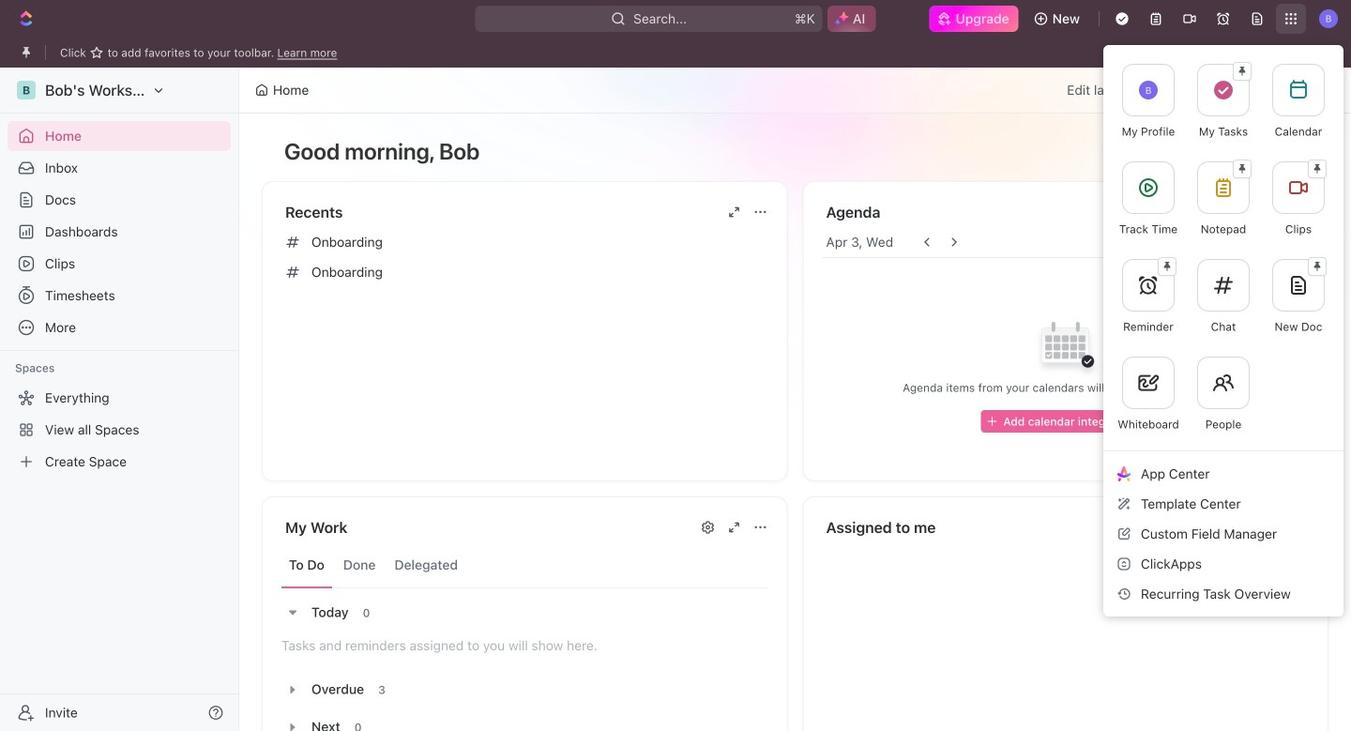 Task type: vqa. For each thing, say whether or not it's contained in the screenshot.
SUMMARY on the left
no



Task type: locate. For each thing, give the bounding box(es) containing it.
tree inside sidebar navigation
[[8, 383, 231, 477]]

tab list
[[282, 543, 768, 589]]

sidebar navigation
[[0, 68, 239, 731]]

tree
[[8, 383, 231, 477]]



